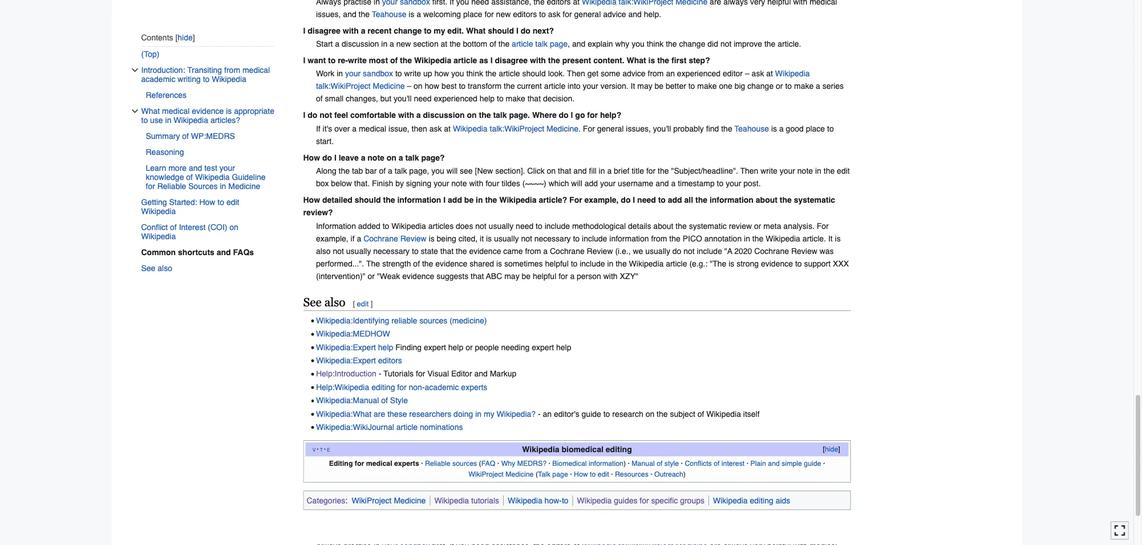Task type: describe. For each thing, give the bounding box(es) containing it.
add inside how do i leave a note on a talk page? along the tab bar of a talk page, you will see [new section]. click on that and fill in a brief title for the "subject/headline". then write your note in the edit box below that. finish by signing your note with four tildes (~~~~) which will add your username and a timestamp to your post.
[[585, 179, 598, 188]]

]
[[371, 300, 373, 309]]

article left the as
[[454, 56, 477, 65]]

is inside "what medical evidence is appropriate to use in wikipedia articles?"
[[226, 107, 232, 116]]

learn more and test your knowledge of wikipedia guideline for reliable sources in medicine link
[[146, 160, 275, 194]]

we
[[633, 247, 643, 256]]

manual of style
[[632, 460, 679, 468]]

wikiproject medicine for bottom wikiproject medicine link
[[352, 497, 426, 506]]

but
[[380, 94, 391, 103]]

talk page link
[[538, 471, 568, 479]]

to down talk page link
[[562, 497, 569, 506]]

1 vertical spatial helpful
[[545, 259, 569, 268]]

a right came in the top of the page
[[543, 247, 548, 256]]

to up good
[[785, 82, 792, 91]]

1 vertical spatial guide
[[804, 460, 821, 468]]

a left brief
[[607, 167, 612, 176]]

1 vertical spatial what
[[627, 56, 646, 65]]

article down i want to re-write most of the wikipedia article as i disagree with the present content. what is the first step?
[[499, 69, 520, 78]]

manual of style link
[[632, 460, 679, 468]]

1 vertical spatial necessary
[[373, 247, 410, 256]]

be inside – on how best to transform the current article into your version. it may be better to make one big change or to make a series of small changes, but you'll need experienced help to make that decision.
[[655, 82, 664, 91]]

0 vertical spatial will
[[447, 167, 458, 176]]

was
[[820, 247, 834, 256]]

1 horizontal spatial disagree
[[495, 56, 528, 65]]

my inside wikipedia:identifying reliable sources (medicine) wikipedia:medhow wikipedia:expert help finding expert help or people needing expert help wikipedia:expert editors help:introduction - tutorials for visual editor and markup help:wikipedia editing for non-academic experts wikipedia:manual of style wikipedia:what are these researchers doing in my wikipedia? - an editor's guide to research on the subject of wikipedia itself wikipedia:wikijournal article nominations
[[484, 410, 494, 419]]

information added to wikipedia articles does not usually need to include methodological details about the systematic review or meta analysis. for example, if a
[[316, 222, 829, 243]]

edit inside getting started: how to edit wikipedia
[[226, 198, 239, 207]]

is inside is a good place to start.
[[771, 124, 777, 133]]

a right start
[[335, 39, 340, 48]]

medicine down why medrs? link
[[506, 471, 534, 479]]

medicine down editing for medical experts link
[[394, 497, 426, 506]]

want
[[308, 56, 326, 65]]

username
[[618, 179, 653, 188]]

to inside i disagree with a recent change to my edit. what should i do next? start a discussion in a new section at the bottom of the article talk page , and explain why you think the change did not improve the article.
[[424, 26, 431, 35]]

of inside – on how best to transform the current article into your version. it may be better to make one big change or to make a series of small changes, but you'll need experienced help to make that decision.
[[316, 94, 323, 103]]

a inside is a good place to start.
[[779, 124, 784, 133]]

from right some
[[648, 69, 664, 78]]

your down good
[[780, 167, 795, 176]]

performed...".
[[316, 259, 364, 268]]

a left timestamp
[[671, 179, 676, 188]]

talk:wikiproject inside wikipedia talk:wikiproject medicine
[[316, 82, 371, 91]]

about inside how detailed should the information i add be in the wikipedia article? for example, do i need to add all the information about the systematic review?
[[756, 196, 777, 205]]

hide inside dropdown button
[[825, 446, 838, 454]]

current
[[517, 82, 542, 91]]

information up "how to edit"
[[589, 460, 623, 468]]

for up bottom
[[485, 9, 494, 18]]

information down post.
[[710, 196, 754, 205]]

wikipedia tutorials
[[434, 497, 499, 506]]

help right needing at the left bottom
[[556, 343, 571, 352]]

to inside how do i leave a note on a talk page? along the tab bar of a talk page, you will see [new section]. click on that and fill in a brief title for the "subject/headline". then write your note in the edit box below that. finish by signing your note with four tildes (~~~~) which will add your username and a timestamp to your post.
[[717, 179, 723, 188]]

may inside is being cited, it is usually not necessary to include information from the pico annotation in the wikipedia article. it is also not usually necessary to state that the evidence came from a cochrane review (i.e., we usually do not include "a 2020 cochrane review was performed...". the strength of the evidence shared is sometimes helpful to include in the wikipedia article (e.g.: "the is strong evidence to support xxx (intervention)" or "weak evidence suggests that abc may be helpful for a person with xzy"
[[504, 272, 519, 281]]

wikiproject medicine for wikiproject medicine link to the right
[[468, 471, 534, 479]]

that inside – on how best to transform the current article into your version. it may be better to make one big change or to make a series of small changes, but you'll need experienced help to make that decision.
[[527, 94, 541, 103]]

content.
[[593, 56, 624, 65]]

1 vertical spatial also
[[158, 264, 172, 273]]

your left post.
[[726, 179, 741, 188]]

if it's over a medical issue, then ask at wikipedia talk:wikiproject medicine . for general issues, you'll probably find the teahouse
[[316, 124, 769, 133]]

to up cochrane review link
[[383, 222, 389, 231]]

wikipedia left how-
[[508, 497, 542, 506]]

from inside introduction: transiting from medical academic writing to wikipedia
[[224, 66, 240, 75]]

my inside i disagree with a recent change to my edit. what should i do next? start a discussion in a new section at the bottom of the article talk page , and explain why you think the change did not improve the article.
[[434, 26, 445, 35]]

reliable
[[391, 316, 417, 325]]

for inside is being cited, it is usually not necessary to include information from the pico annotation in the wikipedia article. it is also not usually necessary to state that the evidence came from a cochrane review (i.e., we usually do not include "a 2020 cochrane review was performed...". the strength of the evidence shared is sometimes helpful to include in the wikipedia article (e.g.: "the is strong evidence to support xxx (intervention)" or "weak evidence suggests that abc may be helpful for a person with xzy"
[[559, 272, 568, 281]]

to right better
[[688, 82, 695, 91]]

an inside wikipedia:identifying reliable sources (medicine) wikipedia:medhow wikipedia:expert help finding expert help or people needing expert help wikipedia:expert editors help:introduction - tutorials for visual editor and markup help:wikipedia editing for non-academic experts wikipedia:manual of style wikipedia:what are these researchers doing in my wikipedia? - an editor's guide to research on the subject of wikipedia itself wikipedia:wikijournal article nominations
[[543, 410, 552, 419]]

wikipedia down the meta
[[766, 234, 800, 243]]

talk up by
[[395, 167, 407, 176]]

0 vertical spatial general
[[574, 9, 601, 18]]

and inside wikipedia:identifying reliable sources (medicine) wikipedia:medhow wikipedia:expert help finding expert help or people needing expert help wikipedia:expert editors help:introduction - tutorials for visual editor and markup help:wikipedia editing for non-academic experts wikipedia:manual of style wikipedia:what are these researchers doing in my wikipedia? - an editor's guide to research on the subject of wikipedia itself wikipedia:wikijournal article nominations
[[474, 370, 488, 379]]

to up next?
[[539, 9, 546, 18]]

1 vertical spatial note
[[797, 167, 813, 176]]

the
[[366, 259, 380, 268]]

that down being
[[440, 247, 454, 256]]

2 horizontal spatial review
[[791, 247, 817, 256]]

1 horizontal spatial cochrane
[[550, 247, 585, 256]]

2 horizontal spatial cochrane
[[754, 247, 789, 256]]

your right the signing
[[434, 179, 449, 188]]

t
[[320, 446, 323, 454]]

2 vertical spatial also
[[324, 296, 345, 309]]

do inside how do i leave a note on a talk page? along the tab bar of a talk page, you will see [new section]. click on that and fill in a brief title for the "subject/headline". then write your note in the edit box below that. finish by signing your note with four tildes (~~~~) which will add your username and a timestamp to your post.
[[322, 153, 332, 162]]

are inside are always very helpful with medical issues, and the
[[710, 0, 721, 6]]

to down biomedical information link at the bottom of page
[[590, 471, 596, 479]]

help.
[[644, 9, 661, 18]]

help left finding at the left bottom
[[378, 343, 393, 352]]

include up "person"
[[580, 259, 605, 268]]

you inside how do i leave a note on a talk page? along the tab bar of a talk page, you will see [new section]. click on that and fill in a brief title for the "subject/headline". then write your note in the edit box below that. finish by signing your note with four tildes (~~~~) which will add your username and a timestamp to your post.
[[431, 167, 444, 176]]

how for how detailed should the information i add be in the wikipedia article? for example, do i need to add all the information about the systematic review?
[[303, 196, 320, 205]]

the inside are always very helpful with medical issues, and the
[[359, 9, 370, 18]]

more
[[168, 164, 187, 173]]

some
[[601, 69, 620, 78]]

wikipedia inside getting started: how to edit wikipedia
[[141, 207, 176, 216]]

wikipedia up medrs?
[[522, 446, 559, 455]]

1 vertical spatial you
[[451, 69, 464, 78]]

need inside – on how best to transform the current article into your version. it may be better to make one big change or to make a series of small changes, but you'll need experienced help to make that decision.
[[414, 94, 432, 103]]

0 horizontal spatial add
[[448, 196, 462, 205]]

editor's
[[554, 410, 579, 419]]

talk left page. at left
[[493, 111, 507, 120]]

of inside is being cited, it is usually not necessary to include information from the pico annotation in the wikipedia article. it is also not usually necessary to state that the evidence came from a cochrane review (i.e., we usually do not include "a 2020 cochrane review was performed...". the strength of the evidence shared is sometimes helpful to include in the wikipedia article (e.g.: "the is strong evidence to support xxx (intervention)" or "weak evidence suggests that abc may be helpful for a person with xzy"
[[413, 259, 420, 268]]

2 horizontal spatial add
[[668, 196, 682, 205]]

1 vertical spatial teahouse
[[734, 124, 769, 133]]

change inside – on how best to transform the current article into your version. it may be better to make one big change or to make a series of small changes, but you'll need experienced help to make that decision.
[[747, 82, 774, 91]]

at inside i disagree with a recent change to my edit. what should i do next? start a discussion in a new section at the bottom of the article talk page , and explain why you think the change did not improve the article.
[[441, 39, 447, 48]]

to left state
[[412, 247, 419, 256]]

test
[[204, 164, 217, 173]]

think inside i disagree with a recent change to my edit. what should i do next? start a discussion in a new section at the bottom of the article talk page , and explain why you think the change did not improve the article.
[[647, 39, 664, 48]]

on inside conflict of interest (coi) on wikipedia
[[230, 223, 238, 232]]

1 vertical spatial should
[[522, 69, 546, 78]]

editor
[[451, 370, 472, 379]]

article inside is being cited, it is usually not necessary to include information from the pico annotation in the wikipedia article. it is also not usually necessary to state that the evidence came from a cochrane review (i.e., we usually do not include "a 2020 cochrane review was performed...". the strength of the evidence shared is sometimes helpful to include in the wikipedia article (e.g.: "the is strong evidence to support xxx (intervention)" or "weak evidence suggests that abc may be helpful for a person with xzy"
[[666, 259, 687, 268]]

1 horizontal spatial discussion
[[423, 111, 465, 120]]

the inside information added to wikipedia articles does not usually need to include methodological details about the systematic review or meta analysis. for example, if a
[[676, 222, 687, 231]]

a left welcoming
[[417, 9, 421, 18]]

appropriate
[[234, 107, 274, 116]]

1 vertical spatial talk:wikiproject
[[490, 124, 544, 133]]

next?
[[533, 26, 554, 35]]

is left first
[[648, 56, 655, 65]]

of right 'summary'
[[182, 132, 189, 141]]

0 vertical spatial for
[[583, 124, 595, 133]]

fullscreen image
[[1114, 526, 1126, 537]]

specific
[[651, 497, 678, 506]]

0 vertical spatial advice
[[603, 9, 626, 18]]

1 vertical spatial general
[[597, 124, 624, 133]]

interest
[[179, 223, 206, 232]]

new inside i disagree with a recent change to my edit. what should i do next? start a discussion in a new section at the bottom of the article talk page , and explain why you think the change did not improve the article.
[[396, 39, 411, 48]]

decision.
[[543, 94, 575, 103]]

evidence right strong
[[761, 259, 793, 268]]

signing
[[406, 179, 431, 188]]

article inside i disagree with a recent change to my edit. what should i do next? start a discussion in a new section at the bottom of the article talk page , and explain why you think the change did not improve the article.
[[512, 39, 533, 48]]

medical inside are always very helpful with medical issues, and the
[[810, 0, 837, 6]]

evidence inside "what medical evidence is appropriate to use in wikipedia articles?"
[[192, 107, 224, 116]]

is down "a
[[729, 259, 734, 268]]

for up style
[[397, 383, 407, 392]]

for right guides
[[640, 497, 649, 506]]

go
[[575, 111, 585, 120]]

2 vertical spatial helpful
[[533, 272, 556, 281]]

not up came in the top of the page
[[521, 234, 532, 243]]

wikipedia:expert help link
[[316, 343, 393, 352]]

need inside information added to wikipedia articles does not usually need to include methodological details about the systematic review or meta analysis. for example, if a
[[516, 222, 534, 231]]

medical inside introduction: transiting from medical academic writing to wikipedia
[[242, 66, 270, 75]]

medicine inside wikipedia talk:wikiproject medicine
[[373, 82, 405, 91]]

1 horizontal spatial wikiproject medicine link
[[468, 471, 534, 479]]

wp:medrs
[[191, 132, 235, 141]]

how to edit link
[[574, 471, 609, 479]]

do up if
[[308, 111, 317, 120]]

if
[[316, 124, 320, 133]]

introduction: transiting from medical academic writing to wikipedia
[[141, 66, 270, 84]]

wikipedia:wikijournal
[[316, 423, 394, 432]]

detailed
[[322, 196, 352, 205]]

getting started: how to edit wikipedia link
[[141, 194, 275, 220]]

wikipedia inside how detailed should the information i add be in the wikipedia article? for example, do i need to add all the information about the systematic review?
[[499, 196, 537, 205]]

0 horizontal spatial place
[[463, 9, 482, 18]]

wikipedia:medhow
[[316, 330, 390, 339]]

to right 'best'
[[459, 82, 466, 91]]

0 vertical spatial write
[[348, 56, 367, 65]]

0 horizontal spatial cochrane
[[363, 234, 398, 243]]

article inside wikipedia:identifying reliable sources (medicine) wikipedia:medhow wikipedia:expert help finding expert help or people needing expert help wikipedia:expert editors help:introduction - tutorials for visual editor and markup help:wikipedia editing for non-academic experts wikipedia:manual of style wikipedia:what are these researchers doing in my wikipedia? - an editor's guide to research on the subject of wikipedia itself wikipedia:wikijournal article nominations
[[396, 423, 418, 432]]

1 vertical spatial wikiproject medicine link
[[352, 497, 426, 506]]

"weak
[[377, 272, 400, 281]]

i want to re-write most of the wikipedia article as i disagree with the present content. what is the first step?
[[303, 56, 710, 65]]

on down 'transform'
[[467, 111, 477, 120]]

not inside i disagree with a recent change to my edit. what should i do next? start a discussion in a new section at the bottom of the article talk page , and explain why you think the change did not improve the article.
[[720, 39, 732, 48]]

1 horizontal spatial -
[[538, 410, 541, 419]]

your inside learn more and test your knowledge of wikipedia guideline for reliable sources in medicine
[[219, 164, 235, 173]]

transform
[[468, 82, 502, 91]]

1 vertical spatial reliable
[[425, 460, 450, 468]]

should inside i disagree with a recent change to my edit. what should i do next? start a discussion in a new section at the bottom of the article talk page , and explain why you think the change did not improve the article.
[[488, 26, 514, 35]]

0 horizontal spatial make
[[506, 94, 525, 103]]

1 horizontal spatial sources
[[452, 460, 477, 468]]

i do not feel comfortable with a discussion on the talk page. where do i go for help?
[[303, 111, 621, 120]]

wikipedia:what are these researchers doing in my wikipedia? link
[[316, 410, 536, 419]]

0 horizontal spatial think
[[466, 69, 483, 78]]

0 vertical spatial experienced
[[677, 69, 721, 78]]

finish
[[372, 179, 393, 188]]

with up work in your sandbox to write up how you think the article should look. then get some advice from an experienced editor – ask at
[[530, 56, 546, 65]]

is up xxx
[[835, 234, 841, 243]]

to down 'transform'
[[497, 94, 504, 103]]

1 horizontal spatial make
[[697, 82, 717, 91]]

resources
[[615, 471, 648, 479]]

wikipedia inside wikipedia:identifying reliable sources (medicine) wikipedia:medhow wikipedia:expert help finding expert help or people needing expert help wikipedia:expert editors help:introduction - tutorials for visual editor and markup help:wikipedia editing for non-academic experts wikipedia:manual of style wikipedia:what are these researchers doing in my wikipedia? - an editor's guide to research on the subject of wikipedia itself wikipedia:wikijournal article nominations
[[706, 410, 741, 419]]

0 horizontal spatial note
[[368, 153, 384, 162]]

wikipedia inside "what medical evidence is appropriate to use in wikipedia articles?"
[[174, 116, 208, 125]]

(coi)
[[208, 223, 227, 232]]

[
[[353, 300, 355, 309]]

in inside wikipedia:identifying reliable sources (medicine) wikipedia:medhow wikipedia:expert help finding expert help or people needing expert help wikipedia:expert editors help:introduction - tutorials for visual editor and markup help:wikipedia editing for non-academic experts wikipedia:manual of style wikipedia:what are these researchers doing in my wikipedia? - an editor's guide to research on the subject of wikipedia itself wikipedia:wikijournal article nominations
[[475, 410, 482, 419]]

the inside wikipedia:identifying reliable sources (medicine) wikipedia:medhow wikipedia:expert help finding expert help or people needing expert help wikipedia:expert editors help:introduction - tutorials for visual editor and markup help:wikipedia editing for non-academic experts wikipedia:manual of style wikipedia:what are these researchers doing in my wikipedia? - an editor's guide to research on the subject of wikipedia itself wikipedia:wikijournal article nominations
[[657, 410, 668, 419]]

to left support
[[795, 259, 802, 268]]

(top)
[[141, 50, 159, 59]]

xzy"
[[620, 272, 638, 281]]

find
[[706, 124, 719, 133]]

or inside wikipedia:identifying reliable sources (medicine) wikipedia:medhow wikipedia:expert help finding expert help or people needing expert help wikipedia:expert editors help:introduction - tutorials for visual editor and markup help:wikipedia editing for non-academic experts wikipedia:manual of style wikipedia:what are these researchers doing in my wikipedia? - an editor's guide to research on the subject of wikipedia itself wikipedia:wikijournal article nominations
[[466, 343, 473, 352]]

your down brief
[[600, 179, 616, 188]]

wikipedia:identifying reliable sources (medicine) link
[[316, 316, 487, 325]]

common shortcuts and faqs
[[141, 248, 254, 257]]

1 horizontal spatial review
[[587, 247, 613, 256]]

for inside how do i leave a note on a talk page? along the tab bar of a talk page, you will see [new section]. click on that and fill in a brief title for the "subject/headline". then write your note in the edit box below that. finish by signing your note with four tildes (~~~~) which will add your username and a timestamp to your post.
[[646, 167, 656, 176]]

1 horizontal spatial editors
[[513, 9, 537, 18]]

to inside how detailed should the information i add be in the wikipedia article? for example, do i need to add all the information about the systematic review?
[[658, 196, 666, 205]]

of right subject
[[697, 410, 704, 419]]

conflicts of interest link
[[685, 460, 745, 468]]

and left fill
[[573, 167, 587, 176]]

learn more and test your knowledge of wikipedia guideline for reliable sources in medicine
[[146, 164, 266, 191]]

write inside how do i leave a note on a talk page? along the tab bar of a talk page, you will see [new section]. click on that and fill in a brief title for the "subject/headline". then write your note in the edit box below that. finish by signing your note with four tildes (~~~~) which will add your username and a timestamp to your post.
[[761, 167, 777, 176]]

wikipedia down "how to edit"
[[577, 497, 612, 506]]

editing
[[329, 460, 353, 468]]

is a good place to start.
[[316, 124, 834, 146]]

reasoning
[[146, 148, 184, 157]]

to up "person"
[[571, 259, 577, 268]]

information down the signing
[[397, 196, 441, 205]]

comfortable
[[350, 111, 396, 120]]

0 vertical spatial see
[[141, 264, 155, 273]]

0 horizontal spatial experts
[[394, 460, 419, 468]]

a up by
[[399, 153, 403, 162]]

a left recent
[[361, 26, 365, 35]]

1 horizontal spatial an
[[666, 69, 675, 78]]

into
[[568, 82, 581, 91]]

1 vertical spatial change
[[679, 39, 705, 48]]

on up which
[[547, 167, 556, 176]]

0 vertical spatial then
[[567, 69, 585, 78]]

to down article?
[[536, 222, 542, 231]]

wikipedia talk:wikiproject medicine
[[316, 69, 810, 91]]

i inside how do i leave a note on a talk page? along the tab bar of a talk page, you will see [new section]. click on that and fill in a brief title for the "subject/headline". then write your note in the edit box below that. finish by signing your note with four tildes (~~~~) which will add your username and a timestamp to your post.
[[334, 153, 336, 162]]

with inside how do i leave a note on a talk page? along the tab bar of a talk page, you will see [new section]. click on that and fill in a brief title for the "subject/headline". then write your note in the edit box below that. finish by signing your note with four tildes (~~~~) which will add your username and a timestamp to your post.
[[469, 179, 483, 188]]

a right leave
[[361, 153, 365, 162]]

1 vertical spatial advice
[[622, 69, 646, 78]]

0 vertical spatial change
[[394, 26, 422, 35]]

wikipedia inside learn more and test your knowledge of wikipedia guideline for reliable sources in medicine
[[195, 173, 230, 182]]

always
[[723, 0, 748, 6]]

wikipedia down i do not feel comfortable with a discussion on the talk page. where do i go for help?
[[453, 124, 488, 133]]

not down the pico
[[684, 247, 695, 256]]

help:wikipedia editing for non-academic experts link
[[316, 383, 487, 392]]

series
[[822, 82, 844, 91]]

wikipedia editing aids
[[713, 497, 790, 506]]

use
[[150, 116, 163, 125]]

state
[[421, 247, 438, 256]]

not up it's on the left of page
[[320, 111, 332, 120]]

reliable sources
[[425, 460, 477, 468]]

for inside learn more and test your knowledge of wikipedia guideline for reliable sources in medicine
[[146, 182, 155, 191]]

a left "person"
[[570, 272, 575, 281]]

for right go
[[587, 111, 598, 120]]

that inside how do i leave a note on a talk page? along the tab bar of a talk page, you will see [new section]. click on that and fill in a brief title for the "subject/headline". then write your note in the edit box below that. finish by signing your note with four tildes (~~~~) which will add your username and a timestamp to your post.
[[558, 167, 571, 176]]

0 horizontal spatial teahouse
[[372, 9, 406, 18]]

it inside is being cited, it is usually not necessary to include information from the pico annotation in the wikipedia article. it is also not usually necessary to state that the evidence came from a cochrane review (i.e., we usually do not include "a 2020 cochrane review was performed...". the strength of the evidence shared is sometimes helpful to include in the wikipedia article (e.g.: "the is strong evidence to support xxx (intervention)" or "weak evidence suggests that abc may be helpful for a person with xzy"
[[828, 234, 833, 243]]

0 horizontal spatial review
[[400, 234, 427, 243]]

systematic inside how detailed should the information i add be in the wikipedia article? for example, do i need to add all the information about the systematic review?
[[794, 196, 835, 205]]

0 horizontal spatial see also
[[141, 264, 172, 273]]

1 vertical spatial see
[[303, 296, 321, 309]]

your down re-
[[345, 69, 361, 78]]

of left 'style'
[[657, 460, 663, 468]]

e link
[[327, 446, 330, 454]]

wikipedia inside wikipedia talk:wikiproject medicine
[[775, 69, 810, 78]]

include up "the
[[697, 247, 722, 256]]

it inside – on how best to transform the current article into your version. it may be better to make one big change or to make a series of small changes, but you'll need experienced help to make that decision.
[[631, 82, 635, 91]]

needing
[[501, 343, 530, 352]]

academic inside wikipedia:identifying reliable sources (medicine) wikipedia:medhow wikipedia:expert help finding expert help or people needing expert help wikipedia:expert editors help:introduction - tutorials for visual editor and markup help:wikipedia editing for non-academic experts wikipedia:manual of style wikipedia:what are these researchers doing in my wikipedia? - an editor's guide to research on the subject of wikipedia itself wikipedia:wikijournal article nominations
[[425, 383, 459, 392]]

and left help. in the right of the page
[[628, 9, 642, 18]]

a up finish
[[388, 167, 392, 176]]

1 vertical spatial wikipedia talk:wikiproject medicine link
[[453, 124, 578, 133]]

1 horizontal spatial write
[[404, 69, 421, 78]]

how inside getting started: how to edit wikipedia
[[199, 198, 215, 207]]

with up 'issue,'
[[398, 111, 414, 120]]

wikipedia down we
[[629, 259, 664, 268]]

medicine down go
[[547, 124, 578, 133]]

bar
[[365, 167, 377, 176]]

is up abc
[[496, 259, 502, 268]]

do left go
[[559, 111, 569, 120]]

a down recent
[[390, 39, 394, 48]]

and right plain
[[768, 460, 780, 468]]

a up then
[[416, 111, 421, 120]]

these
[[387, 410, 407, 419]]

1 horizontal spatial issues,
[[626, 124, 651, 133]]

simple
[[782, 460, 802, 468]]

editing for medical experts
[[329, 460, 419, 468]]

editors inside wikipedia:identifying reliable sources (medicine) wikipedia:medhow wikipedia:expert help finding expert help or people needing expert help wikipedia:expert editors help:introduction - tutorials for visual editor and markup help:wikipedia editing for non-academic experts wikipedia:manual of style wikipedia:what are these researchers doing in my wikipedia? - an editor's guide to research on the subject of wikipedia itself wikipedia:wikijournal article nominations
[[378, 356, 402, 365]]

wikipedia left tutorials
[[434, 497, 469, 506]]

talk up page,
[[405, 153, 419, 162]]

academic inside introduction: transiting from medical academic writing to wikipedia
[[141, 75, 175, 84]]

helpful inside are always very helpful with medical issues, and the
[[767, 0, 791, 6]]

to down "methodological"
[[573, 234, 580, 243]]

wikipedia inside introduction: transiting from medical academic writing to wikipedia
[[212, 75, 246, 84]]

how for how to edit
[[574, 471, 588, 479]]

1 horizontal spatial necessary
[[534, 234, 571, 243]]

for up i disagree with a recent change to my edit. what should i do next? start a discussion in a new section at the bottom of the article talk page , and explain why you think the change did not improve the article.
[[563, 9, 572, 18]]

that down "shared"
[[471, 272, 484, 281]]

include down "methodological"
[[582, 234, 607, 243]]

references
[[146, 91, 187, 100]]

wikipedia up up
[[414, 56, 451, 65]]

for right editing
[[355, 460, 364, 468]]

wikipedia:medhow link
[[316, 330, 390, 339]]

why medrs?
[[501, 460, 547, 468]]

categories :
[[307, 497, 350, 506]]

article talk page link
[[512, 39, 568, 48]]

up
[[423, 69, 432, 78]]

1 horizontal spatial –
[[745, 69, 749, 78]]

of inside i disagree with a recent change to my edit. what should i do next? start a discussion in a new section at the bottom of the article talk page , and explain why you think the change did not improve the article.
[[490, 39, 496, 48]]

of inside how do i leave a note on a talk page? along the tab bar of a talk page, you will see [new section]. click on that and fill in a brief title for the "subject/headline". then write your note in the edit box below that. finish by signing your note with four tildes (~~~~) which will add your username and a timestamp to your post.
[[379, 167, 386, 176]]

0 vertical spatial how
[[434, 69, 449, 78]]

1 horizontal spatial editing
[[606, 446, 632, 455]]

how inside – on how best to transform the current article into your version. it may be better to make one big change or to make a series of small changes, but you'll need experienced help to make that decision.
[[425, 82, 439, 91]]

systematic inside information added to wikipedia articles does not usually need to include methodological details about the systematic review or meta analysis. for example, if a
[[689, 222, 727, 231]]

1 vertical spatial page
[[552, 471, 568, 479]]

x small image for what
[[131, 108, 138, 115]]

get
[[587, 69, 598, 78]]

help up editor
[[448, 343, 463, 352]]

cochrane review link
[[363, 234, 427, 243]]

1 wikipedia:expert from the top
[[316, 343, 376, 352]]



Task type: vqa. For each thing, say whether or not it's contained in the screenshot.
Diplomatic Mission Of The Holy See , Whose Representative Is Called The Apostolic Nuncio
no



Task type: locate. For each thing, give the bounding box(es) containing it.
sources left faq link
[[452, 460, 477, 468]]

tutorials
[[471, 497, 499, 506]]

1 vertical spatial need
[[637, 196, 656, 205]]

2 expert from the left
[[532, 343, 554, 352]]

is right it
[[486, 234, 492, 243]]

four
[[486, 179, 499, 188]]

or inside information added to wikipedia articles does not usually need to include methodological details about the systematic review or meta analysis. for example, if a
[[754, 222, 761, 231]]

of right bar
[[379, 167, 386, 176]]

1 horizontal spatial teahouse link
[[734, 124, 769, 133]]

categories link
[[307, 497, 345, 506]]

1 vertical spatial discussion
[[423, 111, 465, 120]]

pico
[[683, 234, 702, 243]]

visual
[[427, 370, 449, 379]]

of inside learn more and test your knowledge of wikipedia guideline for reliable sources in medicine
[[186, 173, 193, 182]]

0 vertical spatial you'll
[[394, 94, 412, 103]]

with inside are always very helpful with medical issues, and the
[[793, 0, 807, 6]]

[ edit ]
[[353, 300, 373, 309]]

guideline
[[232, 173, 266, 182]]

article inside – on how best to transform the current article into your version. it may be better to make one big change or to make a series of small changes, but you'll need experienced help to make that decision.
[[544, 82, 565, 91]]

general down help? on the top right
[[597, 124, 624, 133]]

0 horizontal spatial wikiproject medicine
[[352, 497, 426, 506]]

then up post.
[[740, 167, 758, 176]]

1 vertical spatial for
[[569, 196, 582, 205]]

or inside – on how best to transform the current article into your version. it may be better to make one big change or to make a series of small changes, but you'll need experienced help to make that decision.
[[776, 82, 783, 91]]

cochrane down the meta
[[754, 247, 789, 256]]

present
[[562, 56, 591, 65]]

and right the 'username'
[[656, 179, 669, 188]]

summary of wp:medrs link
[[146, 128, 275, 144]]

.
[[578, 124, 581, 133]]

are inside wikipedia:identifying reliable sources (medicine) wikipedia:medhow wikipedia:expert help finding expert help or people needing expert help wikipedia:expert editors help:introduction - tutorials for visual editor and markup help:wikipedia editing for non-academic experts wikipedia:manual of style wikipedia:what are these researchers doing in my wikipedia? - an editor's guide to research on the subject of wikipedia itself wikipedia:wikijournal article nominations
[[374, 410, 385, 419]]

from up sometimes
[[525, 247, 541, 256]]

0 horizontal spatial systematic
[[689, 222, 727, 231]]

guide right editor's
[[582, 410, 601, 419]]

1 vertical spatial be
[[464, 196, 474, 205]]

recent
[[368, 26, 392, 35]]

0 horizontal spatial academic
[[141, 75, 175, 84]]

to inside is a good place to start.
[[827, 124, 834, 133]]

aids
[[776, 497, 790, 506]]

if
[[351, 234, 355, 243]]

1 vertical spatial issues,
[[626, 124, 651, 133]]

plain
[[750, 460, 766, 468]]

to left research
[[603, 410, 610, 419]]

in inside "what medical evidence is appropriate to use in wikipedia articles?"
[[165, 116, 171, 125]]

1 expert from the left
[[424, 343, 446, 352]]

include inside information added to wikipedia articles does not usually need to include methodological details about the systematic review or meta analysis. for example, if a
[[545, 222, 570, 231]]

biomedical
[[562, 446, 603, 455]]

0 vertical spatial –
[[745, 69, 749, 78]]

wikipedia inside conflict of interest (coi) on wikipedia
[[141, 232, 176, 241]]

to inside introduction: transiting from medical academic writing to wikipedia
[[203, 75, 210, 84]]

1 horizontal spatial will
[[571, 179, 582, 188]]

you up 'best'
[[451, 69, 464, 78]]

– right editor
[[745, 69, 749, 78]]

1 horizontal spatial experienced
[[677, 69, 721, 78]]

how down sources
[[199, 198, 215, 207]]

information
[[397, 196, 441, 205], [710, 196, 754, 205], [609, 234, 649, 243], [589, 460, 623, 468]]

wikipedia tutorials link
[[434, 497, 499, 506]]

information inside is being cited, it is usually not necessary to include information from the pico annotation in the wikipedia article. it is also not usually necessary to state that the evidence came from a cochrane review (i.e., we usually do not include "a 2020 cochrane review was performed...". the strength of the evidence shared is sometimes helpful to include in the wikipedia article (e.g.: "the is strong evidence to support xxx (intervention)" or "weak evidence suggests that abc may be helpful for a person with xzy"
[[609, 234, 649, 243]]

2 vertical spatial should
[[355, 196, 381, 205]]

1 horizontal spatial guide
[[804, 460, 821, 468]]

2 vertical spatial change
[[747, 82, 774, 91]]

0 vertical spatial are
[[710, 0, 721, 6]]

place inside is a good place to start.
[[806, 124, 825, 133]]

how inside how do i leave a note on a talk page? along the tab bar of a talk page, you will see [new section]. click on that and fill in a brief title for the "subject/headline". then write your note in the edit box below that. finish by signing your note with four tildes (~~~~) which will add your username and a timestamp to your post.
[[303, 153, 320, 162]]

how
[[434, 69, 449, 78], [425, 82, 439, 91]]

0 vertical spatial x small image
[[131, 67, 138, 73]]

note
[[368, 153, 384, 162], [797, 167, 813, 176], [451, 179, 467, 188]]

evidence
[[192, 107, 224, 116], [469, 247, 501, 256], [435, 259, 467, 268], [761, 259, 793, 268], [402, 272, 434, 281]]

example, inside how detailed should the information i add be in the wikipedia article? for example, do i need to add all the information about the systematic review?
[[584, 196, 619, 205]]

1 horizontal spatial article.
[[802, 234, 826, 243]]

1 vertical spatial you'll
[[653, 124, 671, 133]]

"subject/headline".
[[671, 167, 738, 176]]

doing
[[454, 410, 473, 419]]

1 vertical spatial how
[[425, 82, 439, 91]]

do
[[521, 26, 530, 35], [308, 111, 317, 120], [559, 111, 569, 120], [322, 153, 332, 162], [621, 196, 631, 205], [672, 247, 681, 256]]

and inside learn more and test your knowledge of wikipedia guideline for reliable sources in medicine
[[189, 164, 202, 173]]

markup
[[490, 370, 516, 379]]

wikipedia:identifying
[[316, 316, 389, 325]]

how inside how detailed should the information i add be in the wikipedia article? for example, do i need to add all the information about the systematic review?
[[303, 196, 320, 205]]

2 vertical spatial editing
[[750, 497, 773, 506]]

or left the meta
[[754, 222, 761, 231]]

1 horizontal spatial note
[[451, 179, 467, 188]]

and inside are always very helpful with medical issues, and the
[[343, 9, 356, 18]]

a inside information added to wikipedia articles does not usually need to include methodological details about the systematic review or meta analysis. for example, if a
[[357, 234, 361, 243]]

include
[[545, 222, 570, 231], [582, 234, 607, 243], [697, 247, 722, 256], [580, 259, 605, 268]]

see
[[460, 167, 473, 176]]

[new
[[475, 167, 493, 176]]

1 vertical spatial it
[[828, 234, 833, 243]]

sources inside wikipedia:identifying reliable sources (medicine) wikipedia:medhow wikipedia:expert help finding expert help or people needing expert help wikipedia:expert editors help:introduction - tutorials for visual editor and markup help:wikipedia editing for non-academic experts wikipedia:manual of style wikipedia:what are these researchers doing in my wikipedia? - an editor's guide to research on the subject of wikipedia itself wikipedia:wikijournal article nominations
[[419, 316, 447, 325]]

are always very helpful with medical issues, and the
[[316, 0, 837, 18]]

– left 'best'
[[407, 82, 411, 91]]

edit.
[[447, 26, 464, 35]]

a right 'over'
[[352, 124, 357, 133]]

0 vertical spatial teahouse link
[[372, 9, 406, 18]]

at down i do not feel comfortable with a discussion on the talk page. where do i go for help?
[[444, 124, 451, 133]]

example, up "methodological"
[[584, 196, 619, 205]]

for right analysis. in the top right of the page
[[817, 222, 829, 231]]

wikiproject for wikiproject medicine link to the right
[[468, 471, 504, 479]]

faqs
[[233, 248, 254, 257]]

how down up
[[425, 82, 439, 91]]

added
[[358, 222, 380, 231]]

0 vertical spatial new
[[496, 9, 511, 18]]

wikipedia:expert editors link
[[316, 356, 402, 365]]

biomedical information
[[552, 460, 623, 468]]

2 horizontal spatial write
[[761, 167, 777, 176]]

on right (coi)
[[230, 223, 238, 232]]

2 horizontal spatial editing
[[750, 497, 773, 506]]

and inside i disagree with a recent change to my edit. what should i do next? start a discussion in a new section at the bottom of the article talk page , and explain why you think the change did not improve the article.
[[572, 39, 585, 48]]

disagree inside i disagree with a recent change to my edit. what should i do next? start a discussion in a new section at the bottom of the article talk page , and explain why you think the change did not improve the article.
[[308, 26, 340, 35]]

with inside is being cited, it is usually not necessary to include information from the pico annotation in the wikipedia article. it is also not usually necessary to state that the evidence came from a cochrane review (i.e., we usually do not include "a 2020 cochrane review was performed...". the strength of the evidence shared is sometimes helpful to include in the wikipedia article (e.g.: "the is strong evidence to support xxx (intervention)" or "weak evidence suggests that abc may be helpful for a person with xzy"
[[603, 272, 618, 281]]

and inside common shortcuts and faqs 'link'
[[217, 248, 231, 257]]

and
[[343, 9, 356, 18], [628, 9, 642, 18], [572, 39, 585, 48], [189, 164, 202, 173], [573, 167, 587, 176], [656, 179, 669, 188], [217, 248, 231, 257], [474, 370, 488, 379], [768, 460, 780, 468]]

wikipedia how-to
[[508, 497, 569, 506]]

editor
[[723, 69, 743, 78]]

1 horizontal spatial what
[[466, 26, 486, 35]]

for inside information added to wikipedia articles does not usually need to include methodological details about the systematic review or meta analysis. for example, if a
[[817, 222, 829, 231]]

is left good
[[771, 124, 777, 133]]

– inside – on how best to transform the current article into your version. it may be better to make one big change or to make a series of small changes, but you'll need experienced help to make that decision.
[[407, 82, 411, 91]]

be left better
[[655, 82, 664, 91]]

what inside "what medical evidence is appropriate to use in wikipedia articles?"
[[141, 107, 160, 116]]

should inside how detailed should the information i add be in the wikipedia article? for example, do i need to add all the information about the systematic review?
[[355, 196, 381, 205]]

discussion inside i disagree with a recent change to my edit. what should i do next? start a discussion in a new section at the bottom of the article talk page , and explain why you think the change did not improve the article.
[[342, 39, 379, 48]]

1 x small image from the top
[[131, 67, 138, 73]]

academic up references
[[141, 75, 175, 84]]

– on how best to transform the current article into your version. it may be better to make one big change or to make a series of small changes, but you'll need experienced help to make that decision.
[[316, 82, 844, 103]]

academic
[[141, 75, 175, 84], [425, 383, 459, 392]]

with right very
[[793, 0, 807, 6]]

about inside information added to wikipedia articles does not usually need to include methodological details about the systematic review or meta analysis. for example, if a
[[653, 222, 673, 231]]

1 vertical spatial teahouse link
[[734, 124, 769, 133]]

to right sandbox
[[395, 69, 402, 78]]

not inside information added to wikipedia articles does not usually need to include methodological details about the systematic review or meta analysis. for example, if a
[[475, 222, 486, 231]]

the inside – on how best to transform the current article into your version. it may be better to make one big change or to make a series of small changes, but you'll need experienced help to make that decision.
[[504, 82, 515, 91]]

editing inside wikipedia:identifying reliable sources (medicine) wikipedia:medhow wikipedia:expert help finding expert help or people needing expert help wikipedia:expert editors help:introduction - tutorials for visual editor and markup help:wikipedia editing for non-academic experts wikipedia:manual of style wikipedia:what are these researchers doing in my wikipedia? - an editor's guide to research on the subject of wikipedia itself wikipedia:wikijournal article nominations
[[371, 383, 395, 392]]

it right version.
[[631, 82, 635, 91]]

x small image for introduction:
[[131, 67, 138, 73]]

wikiproject for bottom wikiproject medicine link
[[352, 497, 392, 506]]

talk:wikiproject up small
[[316, 82, 371, 91]]

how up review?
[[303, 196, 320, 205]]

see also down common
[[141, 264, 172, 273]]

the
[[359, 9, 370, 18], [450, 39, 461, 48], [498, 39, 510, 48], [666, 39, 677, 48], [764, 39, 775, 48], [400, 56, 412, 65], [548, 56, 560, 65], [657, 56, 669, 65], [485, 69, 497, 78], [504, 82, 515, 91], [479, 111, 491, 120], [721, 124, 732, 133], [339, 167, 350, 176], [658, 167, 669, 176], [824, 167, 835, 176], [383, 196, 395, 205], [485, 196, 497, 205], [695, 196, 707, 205], [780, 196, 792, 205], [676, 222, 687, 231], [669, 234, 680, 243], [752, 234, 763, 243], [456, 247, 467, 256], [422, 259, 433, 268], [616, 259, 627, 268], [657, 410, 668, 419]]

0 horizontal spatial see
[[141, 264, 155, 273]]

reliable down 'more'
[[157, 182, 186, 191]]

-
[[379, 370, 381, 379], [538, 410, 541, 419]]

not up performed...".
[[333, 247, 344, 256]]

evidence up 'suggests'
[[435, 259, 467, 268]]

place up edit.
[[463, 9, 482, 18]]

an up better
[[666, 69, 675, 78]]

review up state
[[400, 234, 427, 243]]

2 vertical spatial ask
[[429, 124, 442, 133]]

that
[[527, 94, 541, 103], [558, 167, 571, 176], [440, 247, 454, 256], [471, 272, 484, 281]]

general
[[574, 9, 601, 18], [597, 124, 624, 133]]

with
[[793, 0, 807, 6], [343, 26, 359, 35], [530, 56, 546, 65], [398, 111, 414, 120], [469, 179, 483, 188], [603, 272, 618, 281]]

on inside wikipedia:identifying reliable sources (medicine) wikipedia:medhow wikipedia:expert help finding expert help or people needing expert help wikipedia:expert editors help:introduction - tutorials for visual editor and markup help:wikipedia editing for non-academic experts wikipedia:manual of style wikipedia:what are these researchers doing in my wikipedia? - an editor's guide to research on the subject of wikipedia itself wikipedia:wikijournal article nominations
[[646, 410, 654, 419]]

1 horizontal spatial see also
[[303, 296, 345, 309]]

need down the 'username'
[[637, 196, 656, 205]]

help inside – on how best to transform the current article into your version. it may be better to make one big change or to make a series of small changes, but you'll need experienced help to make that decision.
[[480, 94, 495, 103]]

references link
[[146, 87, 275, 103]]

plain and simple guide
[[750, 460, 821, 468]]

systematic up analysis. in the top right of the page
[[794, 196, 835, 205]]

wikiproject medicine link down why
[[468, 471, 534, 479]]

from right the transiting
[[224, 66, 240, 75]]

2 horizontal spatial make
[[794, 82, 814, 91]]

also left [
[[324, 296, 345, 309]]

cochrane down information added to wikipedia articles does not usually need to include methodological details about the systematic review or meta analysis. for example, if a
[[550, 247, 585, 256]]

change up section
[[394, 26, 422, 35]]

issues, inside are always very helpful with medical issues, and the
[[316, 9, 341, 18]]

talk inside i disagree with a recent change to my edit. what should i do next? start a discussion in a new section at the bottom of the article talk page , and explain why you think the change did not improve the article.
[[535, 39, 548, 48]]

0 horizontal spatial will
[[447, 167, 458, 176]]

work in your sandbox to write up how you think the article should look. then get some advice from an experienced editor – ask at
[[316, 69, 775, 78]]

0 horizontal spatial new
[[396, 39, 411, 48]]

guide inside wikipedia:identifying reliable sources (medicine) wikipedia:medhow wikipedia:expert help finding expert help or people needing expert help wikipedia:expert editors help:introduction - tutorials for visual editor and markup help:wikipedia editing for non-academic experts wikipedia:manual of style wikipedia:what are these researchers doing in my wikipedia? - an editor's guide to research on the subject of wikipedia itself wikipedia:wikijournal article nominations
[[582, 410, 601, 419]]

1 horizontal spatial experts
[[461, 383, 487, 392]]

0 vertical spatial see also
[[141, 264, 172, 273]]

article. inside is being cited, it is usually not necessary to include information from the pico annotation in the wikipedia article. it is also not usually necessary to state that the evidence came from a cochrane review (i.e., we usually do not include "a 2020 cochrane review was performed...". the strength of the evidence shared is sometimes helpful to include in the wikipedia article (e.g.: "the is strong evidence to support xxx (intervention)" or "weak evidence suggests that abc may be helpful for a person with xzy"
[[802, 234, 826, 243]]

change right big
[[747, 82, 774, 91]]

0 vertical spatial wikipedia:expert
[[316, 343, 376, 352]]

what up bottom
[[466, 26, 486, 35]]

2 horizontal spatial for
[[817, 222, 829, 231]]

to down "subject/headline".
[[717, 179, 723, 188]]

1 horizontal spatial for
[[583, 124, 595, 133]]

1 vertical spatial experienced
[[434, 94, 477, 103]]

0 horizontal spatial teahouse link
[[372, 9, 406, 18]]

not up it
[[475, 222, 486, 231]]

ask up next?
[[548, 9, 560, 18]]

your down get
[[583, 82, 598, 91]]

do inside is being cited, it is usually not necessary to include information from the pico annotation in the wikipedia article. it is also not usually necessary to state that the evidence came from a cochrane review (i.e., we usually do not include "a 2020 cochrane review was performed...". the strength of the evidence shared is sometimes helpful to include in the wikipedia article (e.g.: "the is strong evidence to support xxx (intervention)" or "weak evidence suggests that abc may be helpful for a person with xzy"
[[672, 247, 681, 256]]

sources right reliable
[[419, 316, 447, 325]]

common shortcuts and faqs link
[[141, 245, 283, 261]]

your inside – on how best to transform the current article into your version. it may be better to make one big change or to make a series of small changes, but you'll need experienced help to make that decision.
[[583, 82, 598, 91]]

that up which
[[558, 167, 571, 176]]

editing left the aids
[[750, 497, 773, 506]]

0 horizontal spatial editors
[[378, 356, 402, 365]]

to down sources
[[218, 198, 224, 207]]

0 vertical spatial ask
[[548, 9, 560, 18]]

from down details
[[651, 234, 667, 243]]

x small image
[[131, 67, 138, 73], [131, 108, 138, 115]]

advice up why
[[603, 9, 626, 18]]

1 vertical spatial wikiproject medicine
[[352, 497, 426, 506]]

for right title
[[646, 167, 656, 176]]

of left interest
[[714, 460, 720, 468]]

0 horizontal spatial change
[[394, 26, 422, 35]]

or inside is being cited, it is usually not necessary to include information from the pico annotation in the wikipedia article. it is also not usually necessary to state that the evidence came from a cochrane review (i.e., we usually do not include "a 2020 cochrane review was performed...". the strength of the evidence shared is sometimes helpful to include in the wikipedia article (e.g.: "the is strong evidence to support xxx (intervention)" or "weak evidence suggests that abc may be helpful for a person with xzy"
[[368, 272, 375, 281]]

1 vertical spatial at
[[766, 69, 773, 78]]

for up non-
[[416, 370, 425, 379]]

wikipedia editing aids link
[[713, 497, 790, 506]]

i
[[303, 26, 305, 35], [516, 26, 518, 35], [303, 56, 305, 65], [490, 56, 493, 65], [303, 111, 305, 120], [571, 111, 573, 120], [334, 153, 336, 162], [443, 196, 446, 205], [633, 196, 635, 205]]

wikipedia down interest
[[713, 497, 748, 506]]

a left good
[[779, 124, 784, 133]]

1 vertical spatial ask
[[752, 69, 764, 78]]

1 vertical spatial editing
[[606, 446, 632, 455]]

2 x small image from the top
[[131, 108, 138, 115]]

0 horizontal spatial necessary
[[373, 247, 410, 256]]

which
[[549, 179, 569, 188]]

over
[[334, 124, 350, 133]]

wikipedia talk:wikiproject medicine link down page. at left
[[453, 124, 578, 133]]

2 horizontal spatial be
[[655, 82, 664, 91]]

reliable sources link
[[425, 460, 477, 468]]

an left editor's
[[543, 410, 552, 419]]

of inside conflict of interest (coi) on wikipedia
[[170, 223, 177, 232]]

(intervention)"
[[316, 272, 365, 281]]

usually inside information added to wikipedia articles does not usually need to include methodological details about the systematic review or meta analysis. for example, if a
[[489, 222, 514, 231]]

1 horizontal spatial place
[[806, 124, 825, 133]]

2 vertical spatial at
[[444, 124, 451, 133]]

include down how detailed should the information i add be in the wikipedia article? for example, do i need to add all the information about the systematic review?
[[545, 222, 570, 231]]

talk:wikiproject down page. at left
[[490, 124, 544, 133]]

edit
[[837, 167, 850, 176], [226, 198, 239, 207], [357, 300, 369, 309], [598, 471, 609, 479]]

1 vertical spatial x small image
[[131, 108, 138, 115]]

0 vertical spatial you
[[632, 39, 644, 48]]

1 vertical spatial think
[[466, 69, 483, 78]]

of right most
[[390, 56, 398, 65]]

0 vertical spatial it
[[631, 82, 635, 91]]

to left use
[[141, 116, 148, 125]]

issues,
[[316, 9, 341, 18], [626, 124, 651, 133]]

general up explain
[[574, 9, 601, 18]]

people
[[475, 343, 499, 352]]

2 vertical spatial need
[[516, 222, 534, 231]]

1 vertical spatial experts
[[394, 460, 419, 468]]

research
[[612, 410, 643, 419]]

article. up was
[[802, 234, 826, 243]]

also inside is being cited, it is usually not necessary to include information from the pico annotation in the wikipedia article. it is also not usually necessary to state that the evidence came from a cochrane review (i.e., we usually do not include "a 2020 cochrane review was performed...". the strength of the evidence shared is sometimes helpful to include in the wikipedia article (e.g.: "the is strong evidence to support xxx (intervention)" or "weak evidence suggests that abc may be helpful for a person with xzy"
[[316, 247, 331, 256]]

wikipedia:expert down wikipedia:medhow link
[[316, 343, 376, 352]]

on inside – on how best to transform the current article into your version. it may be better to make one big change or to make a series of small changes, but you'll need experienced help to make that decision.
[[414, 82, 423, 91]]

hide inside contents hide
[[178, 33, 193, 42]]

0 vertical spatial wikiproject
[[468, 471, 504, 479]]

experienced inside – on how best to transform the current article into your version. it may be better to make one big change or to make a series of small changes, but you'll need experienced help to make that decision.
[[434, 94, 477, 103]]

is up state
[[429, 234, 434, 243]]

do inside i disagree with a recent change to my edit. what should i do next? start a discussion in a new section at the bottom of the article talk page , and explain why you think the change did not improve the article.
[[521, 26, 530, 35]]

medical inside "what medical evidence is appropriate to use in wikipedia articles?"
[[162, 107, 190, 116]]

outreach
[[654, 471, 683, 479]]

1 horizontal spatial see
[[303, 296, 321, 309]]

expert right finding at the left bottom
[[424, 343, 446, 352]]

how for how do i leave a note on a talk page? along the tab bar of a talk page, you will see [new section]. click on that and fill in a brief title for the "subject/headline". then write your note in the edit box below that. finish by signing your note with four tildes (~~~~) which will add your username and a timestamp to your post.
[[303, 153, 320, 162]]

wikiproject
[[468, 471, 504, 479], [352, 497, 392, 506]]

0 horizontal spatial write
[[348, 56, 367, 65]]

0 vertical spatial -
[[379, 370, 381, 379]]

probably
[[673, 124, 704, 133]]

talk:wikiproject
[[316, 82, 371, 91], [490, 124, 544, 133]]

0 vertical spatial what
[[466, 26, 486, 35]]

biomedical information link
[[552, 460, 623, 468]]

to
[[539, 9, 546, 18], [424, 26, 431, 35], [328, 56, 336, 65], [395, 69, 402, 78], [203, 75, 210, 84], [459, 82, 466, 91], [688, 82, 695, 91], [785, 82, 792, 91], [497, 94, 504, 103], [141, 116, 148, 125], [827, 124, 834, 133], [717, 179, 723, 188], [658, 196, 666, 205], [218, 198, 224, 207], [383, 222, 389, 231], [536, 222, 542, 231], [573, 234, 580, 243], [412, 247, 419, 256], [571, 259, 577, 268], [795, 259, 802, 268], [603, 410, 610, 419], [590, 471, 596, 479], [562, 497, 569, 506]]

changes,
[[346, 94, 378, 103]]

wikipedia talk:wikiproject medicine link
[[316, 69, 810, 91], [453, 124, 578, 133]]

1 vertical spatial place
[[806, 124, 825, 133]]

to left re-
[[328, 56, 336, 65]]

then
[[412, 124, 427, 133]]

do inside how detailed should the information i add be in the wikipedia article? for example, do i need to add all the information about the systematic review?
[[621, 196, 631, 205]]

wikipedia:what
[[316, 410, 371, 419]]

0 vertical spatial also
[[316, 247, 331, 256]]

to inside wikipedia:identifying reliable sources (medicine) wikipedia:medhow wikipedia:expert help finding expert help or people needing expert help wikipedia:expert editors help:introduction - tutorials for visual editor and markup help:wikipedia editing for non-academic experts wikipedia:manual of style wikipedia:what are these researchers doing in my wikipedia? - an editor's guide to research on the subject of wikipedia itself wikipedia:wikijournal article nominations
[[603, 410, 610, 419]]

wikiproject medicine down editing for medical experts
[[352, 497, 426, 506]]

section
[[413, 39, 438, 48]]

0 vertical spatial guide
[[582, 410, 601, 419]]

you inside i disagree with a recent change to my edit. what should i do next? start a discussion in a new section at the bottom of the article talk page , and explain why you think the change did not improve the article.
[[632, 39, 644, 48]]

you'll
[[394, 94, 412, 103], [653, 124, 671, 133]]

1 horizontal spatial hide
[[825, 446, 838, 454]]

good
[[786, 124, 804, 133]]

on left 'best'
[[414, 82, 423, 91]]

wikipedia:manual of style link
[[316, 396, 408, 406]]

came
[[503, 247, 523, 256]]

writing
[[178, 75, 201, 84]]

2 vertical spatial you
[[431, 167, 444, 176]]

also up performed...".
[[316, 247, 331, 256]]

it
[[631, 82, 635, 91], [828, 234, 833, 243]]

reliable inside learn more and test your knowledge of wikipedia guideline for reliable sources in medicine
[[157, 182, 186, 191]]

0 vertical spatial helpful
[[767, 0, 791, 6]]

be inside how detailed should the information i add be in the wikipedia article? for example, do i need to add all the information about the systematic review?
[[464, 196, 474, 205]]

introduction: transiting from medical academic writing to wikipedia link
[[141, 62, 275, 87]]

summary
[[146, 132, 180, 141]]

medicine inside learn more and test your knowledge of wikipedia guideline for reliable sources in medicine
[[228, 182, 260, 191]]

1 vertical spatial -
[[538, 410, 541, 419]]

1 vertical spatial sources
[[452, 460, 477, 468]]

see also left [
[[303, 296, 345, 309]]

wikipedia talk:wikiproject medicine link up decision.
[[316, 69, 810, 91]]

for inside how detailed should the information i add be in the wikipedia article? for example, do i need to add all the information about the systematic review?
[[569, 196, 582, 205]]

should down that.
[[355, 196, 381, 205]]

2 horizontal spatial ask
[[752, 69, 764, 78]]

review up support
[[791, 247, 817, 256]]

evidence down strength
[[402, 272, 434, 281]]

meta
[[763, 222, 781, 231]]

of
[[490, 39, 496, 48], [390, 56, 398, 65], [316, 94, 323, 103], [182, 132, 189, 141], [379, 167, 386, 176], [186, 173, 193, 182], [170, 223, 177, 232], [413, 259, 420, 268], [381, 396, 388, 406], [697, 410, 704, 419], [657, 460, 663, 468], [714, 460, 720, 468]]

box
[[316, 179, 329, 188]]

be inside is being cited, it is usually not necessary to include information from the pico annotation in the wikipedia article. it is also not usually necessary to state that the evidence came from a cochrane review (i.e., we usually do not include "a 2020 cochrane review was performed...". the strength of the evidence shared is sometimes helpful to include in the wikipedia article (e.g.: "the is strong evidence to support xxx (intervention)" or "weak evidence suggests that abc may be helpful for a person with xzy"
[[522, 272, 531, 281]]

review
[[729, 222, 752, 231]]

0 vertical spatial think
[[647, 39, 664, 48]]

add up does
[[448, 196, 462, 205]]

example, inside information added to wikipedia articles does not usually need to include methodological details about the systematic review or meta analysis. for example, if a
[[316, 234, 348, 243]]

0 horizontal spatial it
[[631, 82, 635, 91]]

0 horizontal spatial guide
[[582, 410, 601, 419]]

wikipedia inside information added to wikipedia articles does not usually need to include methodological details about the systematic review or meta analysis. for example, if a
[[391, 222, 426, 231]]

article down the these
[[396, 423, 418, 432]]

conflicts
[[685, 460, 712, 468]]

(e.g.:
[[689, 259, 708, 268]]

on up by
[[387, 153, 396, 162]]

need down up
[[414, 94, 432, 103]]

0 vertical spatial reliable
[[157, 182, 186, 191]]

2 wikipedia:expert from the top
[[316, 356, 376, 365]]

edit link
[[357, 300, 369, 309]]

0 vertical spatial wikipedia talk:wikiproject medicine link
[[316, 69, 810, 91]]

with inside i disagree with a recent change to my edit. what should i do next? start a discussion in a new section at the bottom of the article talk page , and explain why you think the change did not improve the article.
[[343, 26, 359, 35]]

section].
[[495, 167, 525, 176]]

what inside i disagree with a recent change to my edit. what should i do next? start a discussion in a new section at the bottom of the article talk page , and explain why you think the change did not improve the article.
[[466, 26, 486, 35]]

1 vertical spatial an
[[543, 410, 552, 419]]

may inside – on how best to transform the current article into your version. it may be better to make one big change or to make a series of small changes, but you'll need experienced help to make that decision.
[[637, 82, 652, 91]]

1 horizontal spatial example,
[[584, 196, 619, 205]]

need
[[414, 94, 432, 103], [637, 196, 656, 205], [516, 222, 534, 231]]

editors up tutorials
[[378, 356, 402, 365]]



